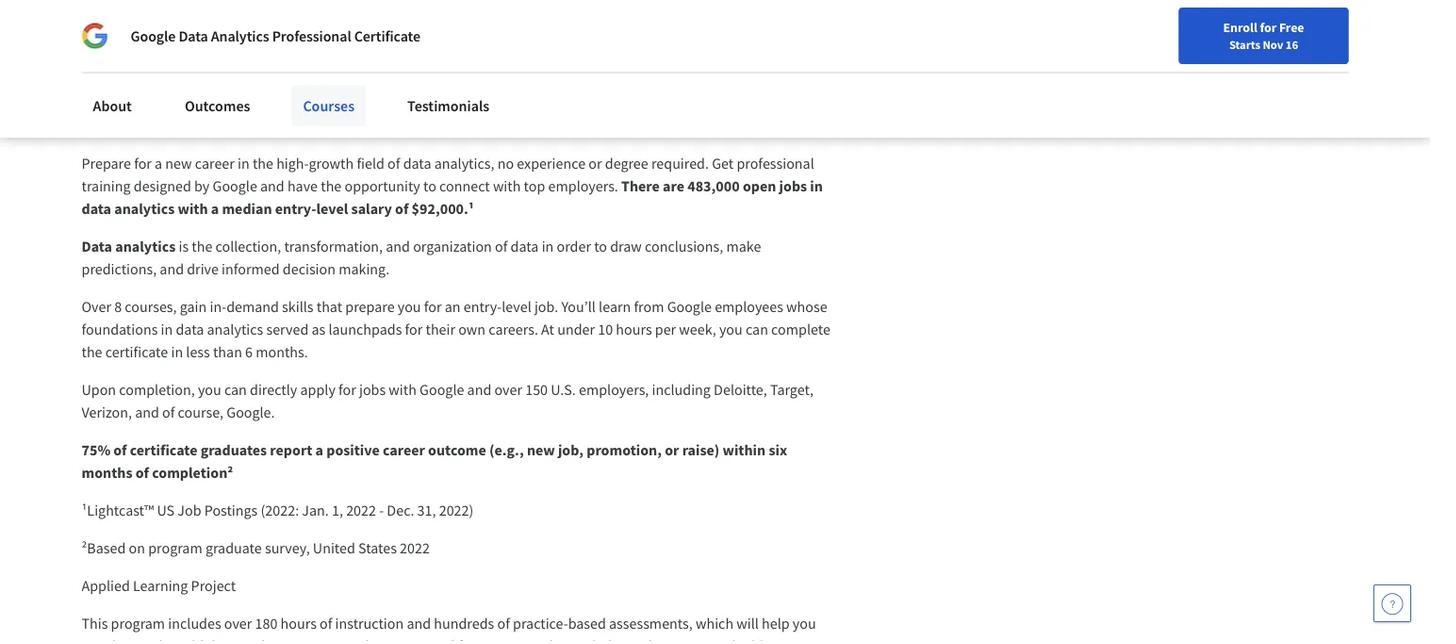 Task type: describe. For each thing, give the bounding box(es) containing it.
over
[[82, 298, 111, 317]]

new inside 75% of certificate graduates report a positive career outcome (e.g., new job, promotion, or raise) within six months of completion²
[[527, 441, 555, 460]]

(2022:
[[261, 502, 299, 520]]

series
[[460, 97, 526, 130]]

that inside over 8 courses, gain in-demand skills that prepare you for an entry-level job. you'll learn from google employees whose foundations in data analytics served as launchpads for their own careers. at under 10 hours per week, you can complete the certificate in less than 6 months.
[[317, 298, 342, 317]]

graduates
[[201, 441, 267, 460]]

a inside prepare for a new career in the high-growth field of data analytics, no experience or degree required. get professional training designed by google and have the opportunity to connect with top employers.
[[155, 155, 162, 173]]

2022 for 1,
[[346, 502, 376, 520]]

hours inside this program includes over 180 hours of instruction and hundreds of practice-based assessments, which will help you simulate real-world data analytics scenarios that are critical for success in the workplace. the content is highl
[[281, 615, 317, 634]]

find your new career
[[852, 59, 971, 76]]

with inside prepare for a new career in the high-growth field of data analytics, no experience or degree required. get professional training designed by google and have the opportunity to connect with top employers.
[[493, 177, 521, 196]]

promotion,
[[587, 441, 662, 460]]

target,
[[770, 381, 814, 400]]

data inside over 8 courses, gain in-demand skills that prepare you for an entry-level job. you'll learn from google employees whose foundations in data analytics served as launchpads for their own careers. at under 10 hours per week, you can complete the certificate in less than 6 months.
[[176, 321, 204, 339]]

data inside there are 483,000 open jobs in data analytics with a median entry-level salary of $92,000.¹
[[82, 200, 111, 219]]

you down employees
[[720, 321, 743, 339]]

¹lightcast™
[[82, 502, 154, 520]]

for inside this program includes over 180 hours of instruction and hundreds of practice-based assessments, which will help you simulate real-world data analytics scenarios that are critical for success in the workplace. the content is highl
[[458, 637, 476, 641]]

months.
[[256, 343, 308, 362]]

completion²
[[152, 464, 233, 483]]

your
[[879, 59, 904, 76]]

coursera image
[[23, 53, 142, 83]]

0 vertical spatial program
[[148, 539, 202, 558]]

over inside upon completion, you can directly apply for jobs with google and over 150 u.s. employers, including deloitte, target, verizon, and of course, google.
[[495, 381, 522, 400]]

courses,
[[125, 298, 177, 317]]

get
[[712, 155, 734, 173]]

that inside this program includes over 180 hours of instruction and hundreds of practice-based assessments, which will help you simulate real-world data analytics scenarios that are critical for success in the workplace. the content is highl
[[360, 637, 386, 641]]

opportunity
[[345, 177, 420, 196]]

analytics inside there are 483,000 open jobs in data analytics with a median entry-level salary of $92,000.¹
[[114, 200, 175, 219]]

of inside there are 483,000 open jobs in data analytics with a median entry-level salary of $92,000.¹
[[395, 200, 409, 219]]

training
[[82, 177, 131, 196]]

31,
[[417, 502, 436, 520]]

apply
[[300, 381, 336, 400]]

jobs inside upon completion, you can directly apply for jobs with google and over 150 u.s. employers, including deloitte, target, verizon, and of course, google.
[[359, 381, 386, 400]]

over 8 courses, gain in-demand skills that prepare you for an entry-level job. you'll learn from google employees whose foundations in data analytics served as launchpads for their own careers. at under 10 hours per week, you can complete the certificate in less than 6 months.
[[82, 298, 834, 362]]

help center image
[[1382, 592, 1404, 615]]

degree
[[605, 155, 649, 173]]

report
[[270, 441, 313, 460]]

informed
[[222, 260, 280, 279]]

1 horizontal spatial professional
[[272, 26, 351, 45]]

you inside this program includes over 180 hours of instruction and hundreds of practice-based assessments, which will help you simulate real-world data analytics scenarios that are critical for success in the workplace. the content is highl
[[793, 615, 816, 634]]

experience
[[517, 155, 586, 173]]

instruction
[[335, 615, 404, 634]]

launchpads
[[329, 321, 402, 339]]

nov
[[1263, 37, 1284, 52]]

demand
[[226, 298, 279, 317]]

you right "prepare"
[[398, 298, 421, 317]]

united
[[313, 539, 355, 558]]

the left the high-
[[253, 155, 273, 173]]

top
[[524, 177, 545, 196]]

6
[[245, 343, 253, 362]]

in-
[[210, 298, 226, 317]]

entry- inside over 8 courses, gain in-demand skills that prepare you for an entry-level job. you'll learn from google employees whose foundations in data analytics served as launchpads for their own careers. at under 10 hours per week, you can complete the certificate in less than 6 months.
[[464, 298, 502, 317]]

0 vertical spatial data
[[179, 26, 208, 45]]

upon completion, you can directly apply for jobs with google and over 150 u.s. employers, including deloitte, target, verizon, and of course, google.
[[82, 381, 817, 422]]

the inside this program includes over 180 hours of instruction and hundreds of practice-based assessments, which will help you simulate real-world data analytics scenarios that are critical for success in the workplace. the content is highl
[[544, 637, 565, 641]]

for inside prepare for a new career in the high-growth field of data analytics, no experience or degree required. get professional training designed by google and have the opportunity to connect with top employers.
[[134, 155, 152, 173]]

level inside over 8 courses, gain in-demand skills that prepare you for an entry-level job. you'll learn from google employees whose foundations in data analytics served as launchpads for their own careers. at under 10 hours per week, you can complete the certificate in less than 6 months.
[[502, 298, 532, 317]]

data inside prepare for a new career in the high-growth field of data analytics, no experience or degree required. get professional training designed by google and have the opportunity to connect with top employers.
[[403, 155, 431, 173]]

practice-
[[513, 615, 568, 634]]

predictions,
[[82, 260, 157, 279]]

dec.
[[387, 502, 414, 520]]

required.
[[652, 155, 709, 173]]

under
[[558, 321, 595, 339]]

google image
[[82, 23, 108, 49]]

of right months
[[136, 464, 149, 483]]

jan.
[[302, 502, 329, 520]]

can inside over 8 courses, gain in-demand skills that prepare you for an entry-level job. you'll learn from google employees whose foundations in data analytics served as launchpads for their own careers. at under 10 hours per week, you can complete the certificate in less than 6 months.
[[746, 321, 769, 339]]

whose
[[787, 298, 828, 317]]

for inside enroll for free starts nov 16
[[1260, 19, 1277, 36]]

open
[[743, 177, 776, 196]]

organization
[[413, 238, 492, 256]]

for left an
[[424, 298, 442, 317]]

growth
[[309, 155, 354, 173]]

own
[[459, 321, 486, 339]]

are inside this program includes over 180 hours of instruction and hundreds of practice-based assessments, which will help you simulate real-world data analytics scenarios that are critical for success in the workplace. the content is highl
[[389, 637, 409, 641]]

careers.
[[489, 321, 538, 339]]

8 inside over 8 courses, gain in-demand skills that prepare you for an entry-level job. you'll learn from google employees whose foundations in data analytics served as launchpads for their own careers. at under 10 hours per week, you can complete the certificate in less than 6 months.
[[114, 298, 122, 317]]

completion,
[[119, 381, 195, 400]]

can inside upon completion, you can directly apply for jobs with google and over 150 u.s. employers, including deloitte, target, verizon, and of course, google.
[[224, 381, 247, 400]]

shopping cart: 1 item image
[[990, 52, 1025, 82]]

free
[[1280, 19, 1305, 36]]

1 vertical spatial -
[[379, 502, 384, 520]]

with for upon
[[389, 381, 417, 400]]

applied learning project
[[82, 577, 236, 596]]

months
[[82, 464, 133, 483]]

an
[[445, 298, 461, 317]]

than
[[213, 343, 242, 362]]

you'll
[[562, 298, 596, 317]]

verizon,
[[82, 404, 132, 422]]

foundations
[[82, 321, 158, 339]]

designed
[[134, 177, 191, 196]]

employers,
[[579, 381, 649, 400]]

there are 483,000 open jobs in data analytics with a median entry-level salary of $92,000.¹
[[82, 177, 826, 219]]

and inside this program includes over 180 hours of instruction and hundreds of practice-based assessments, which will help you simulate real-world data analytics scenarios that are critical for success in the workplace. the content is highl
[[407, 615, 431, 634]]

businesses
[[177, 9, 249, 28]]

²based on program graduate survey, united states 2022
[[82, 539, 430, 558]]

certificate inside 75% of certificate graduates report a positive career outcome (e.g., new job, promotion, or raise) within six months of completion²
[[130, 441, 198, 460]]

assessments,
[[609, 615, 693, 634]]

prepare
[[82, 155, 131, 173]]

prepare
[[345, 298, 395, 317]]

help
[[762, 615, 790, 634]]

is the collection, transformation, and organization of data in order to draw conclusions, make predictions, and drive informed decision making.
[[82, 238, 764, 279]]

is inside this program includes over 180 hours of instruction and hundreds of practice-based assessments, which will help you simulate real-world data analytics scenarios that are critical for success in the workplace. the content is highl
[[719, 637, 729, 641]]

within
[[723, 441, 766, 460]]

banner navigation
[[15, 0, 531, 38]]

gain
[[180, 298, 207, 317]]

course,
[[178, 404, 224, 422]]

workplace.
[[568, 637, 638, 641]]

complete
[[772, 321, 831, 339]]

and up making.
[[386, 238, 410, 256]]

this program includes over 180 hours of instruction and hundreds of practice-based assessments, which will help you simulate real-world data analytics scenarios that are critical for success in the workplace. the content is highl
[[82, 615, 835, 641]]

google inside upon completion, you can directly apply for jobs with google and over 150 u.s. employers, including deloitte, target, verizon, and of course, google.
[[420, 381, 464, 400]]

week,
[[679, 321, 716, 339]]

in left less
[[171, 343, 183, 362]]

jobs inside there are 483,000 open jobs in data analytics with a median entry-level salary of $92,000.¹
[[779, 177, 807, 196]]

google right google icon
[[131, 26, 176, 45]]

you inside upon completion, you can directly apply for jobs with google and over 150 u.s. employers, including deloitte, target, verizon, and of course, google.
[[198, 381, 221, 400]]

make
[[727, 238, 761, 256]]

entry- inside there are 483,000 open jobs in data analytics with a median entry-level salary of $92,000.¹
[[275, 200, 316, 219]]

google data analytics professional certificate
[[131, 26, 421, 45]]

180
[[255, 615, 278, 634]]

150
[[525, 381, 548, 400]]

in inside this program includes over 180 hours of instruction and hundreds of practice-based assessments, which will help you simulate real-world data analytics scenarios that are critical for success in the workplace. the content is highl
[[529, 637, 541, 641]]

world
[[167, 637, 204, 641]]

the
[[641, 637, 664, 641]]

high-
[[276, 155, 309, 173]]

with for there
[[178, 200, 208, 219]]

states
[[358, 539, 397, 558]]

1,
[[332, 502, 343, 520]]

english
[[1069, 59, 1115, 78]]

have
[[288, 177, 318, 196]]

coursera career certificate image
[[993, 0, 1307, 55]]

median
[[222, 200, 272, 219]]

new inside prepare for a new career in the high-growth field of data analytics, no experience or degree required. get professional training designed by google and have the opportunity to connect with top employers.
[[165, 155, 192, 173]]

1 vertical spatial data
[[82, 238, 112, 256]]

job,
[[558, 441, 584, 460]]

skills
[[282, 298, 314, 317]]

enroll for free starts nov 16
[[1224, 19, 1305, 52]]



Task type: vqa. For each thing, say whether or not it's contained in the screenshot.
English
yes



Task type: locate. For each thing, give the bounding box(es) containing it.
professional right analytics
[[272, 26, 351, 45]]

and left 150
[[467, 381, 492, 400]]

1 vertical spatial over
[[224, 615, 252, 634]]

that down instruction at the left
[[360, 637, 386, 641]]

analytics up predictions, at the left of the page
[[115, 238, 176, 256]]

is down which
[[719, 637, 729, 641]]

of down opportunity
[[395, 200, 409, 219]]

of right 75% at the left
[[113, 441, 127, 460]]

analytics down designed
[[114, 200, 175, 219]]

in inside is the collection, transformation, and organization of data in order to draw conclusions, make predictions, and drive informed decision making.
[[542, 238, 554, 256]]

(e.g.,
[[489, 441, 524, 460]]

0 horizontal spatial a
[[155, 155, 162, 173]]

with inside upon completion, you can directly apply for jobs with google and over 150 u.s. employers, including deloitte, target, verizon, and of course, google.
[[389, 381, 417, 400]]

2022 for states
[[400, 539, 430, 558]]

0 vertical spatial level
[[316, 200, 348, 219]]

1 horizontal spatial is
[[719, 637, 729, 641]]

for
[[1260, 19, 1277, 36], [134, 155, 152, 173], [424, 298, 442, 317], [405, 321, 423, 339], [339, 381, 356, 400], [458, 637, 476, 641]]

1 vertical spatial hours
[[281, 615, 317, 634]]

of inside upon completion, you can directly apply for jobs with google and over 150 u.s. employers, including deloitte, target, verizon, and of course, google.
[[162, 404, 175, 422]]

testimonials link
[[396, 85, 501, 126]]

1 vertical spatial new
[[527, 441, 555, 460]]

this
[[82, 615, 108, 634]]

outcomes
[[185, 96, 250, 115]]

including
[[652, 381, 711, 400]]

for inside upon completion, you can directly apply for jobs with google and over 150 u.s. employers, including deloitte, target, verizon, and of course, google.
[[339, 381, 356, 400]]

483,000
[[688, 177, 740, 196]]

are
[[663, 177, 685, 196], [389, 637, 409, 641]]

of down completion, at the left of the page
[[162, 404, 175, 422]]

analytics
[[114, 200, 175, 219], [115, 238, 176, 256], [207, 321, 263, 339], [238, 637, 294, 641]]

enroll
[[1224, 19, 1258, 36]]

over left 180
[[224, 615, 252, 634]]

over inside this program includes over 180 hours of instruction and hundreds of practice-based assessments, which will help you simulate real-world data analytics scenarios that are critical for success in the workplace. the content is highl
[[224, 615, 252, 634]]

for left their
[[405, 321, 423, 339]]

google up median at the left top
[[213, 177, 257, 196]]

new left job,
[[527, 441, 555, 460]]

or left raise)
[[665, 441, 679, 460]]

data down 'gain'
[[176, 321, 204, 339]]

is up drive
[[179, 238, 189, 256]]

1 vertical spatial that
[[360, 637, 386, 641]]

0 horizontal spatial 8
[[114, 298, 122, 317]]

professional certificate - 8 course series
[[82, 97, 526, 130]]

and down completion, at the left of the page
[[135, 404, 159, 422]]

1 horizontal spatial a
[[211, 200, 219, 219]]

certificate up the "course"
[[354, 26, 421, 45]]

1 vertical spatial to
[[594, 238, 607, 256]]

from
[[634, 298, 664, 317]]

jobs right apply
[[359, 381, 386, 400]]

includes
[[168, 615, 221, 634]]

are down instruction at the left
[[389, 637, 409, 641]]

for right apply
[[339, 381, 356, 400]]

decision
[[283, 260, 336, 279]]

for up designed
[[134, 155, 152, 173]]

in inside prepare for a new career in the high-growth field of data analytics, no experience or degree required. get professional training designed by google and have the opportunity to connect with top employers.
[[238, 155, 250, 173]]

data
[[403, 155, 431, 173], [82, 200, 111, 219], [511, 238, 539, 256], [176, 321, 204, 339], [207, 637, 235, 641]]

0 vertical spatial a
[[155, 155, 162, 173]]

hours right 180
[[281, 615, 317, 634]]

1 horizontal spatial 2022
[[400, 539, 430, 558]]

google inside prepare for a new career in the high-growth field of data analytics, no experience or degree required. get professional training designed by google and have the opportunity to connect with top employers.
[[213, 177, 257, 196]]

and left "have"
[[260, 177, 285, 196]]

1 vertical spatial with
[[178, 200, 208, 219]]

career right positive on the bottom left
[[383, 441, 425, 460]]

2022 right states at the bottom left of the page
[[400, 539, 430, 558]]

1 vertical spatial a
[[211, 200, 219, 219]]

that up as
[[317, 298, 342, 317]]

for up 'nov'
[[1260, 19, 1277, 36]]

are down required. at the top of the page
[[663, 177, 685, 196]]

is inside is the collection, transformation, and organization of data in order to draw conclusions, make predictions, and drive informed decision making.
[[179, 238, 189, 256]]

analytics down 180
[[238, 637, 294, 641]]

1 horizontal spatial entry-
[[464, 298, 502, 317]]

2022
[[346, 502, 376, 520], [400, 539, 430, 558]]

a inside 75% of certificate graduates report a positive career outcome (e.g., new job, promotion, or raise) within six months of completion²
[[316, 441, 323, 460]]

google up week,
[[667, 298, 712, 317]]

connect
[[440, 177, 490, 196]]

certificate down foundations
[[105, 343, 168, 362]]

scenarios
[[297, 637, 357, 641]]

a up designed
[[155, 155, 162, 173]]

to left draw
[[594, 238, 607, 256]]

0 vertical spatial career
[[195, 155, 235, 173]]

the down the growth
[[321, 177, 342, 196]]

1 vertical spatial program
[[111, 615, 165, 634]]

to up $92,000.¹
[[423, 177, 437, 196]]

career
[[195, 155, 235, 173], [383, 441, 425, 460]]

can down employees
[[746, 321, 769, 339]]

0 vertical spatial certificate
[[354, 26, 421, 45]]

-
[[348, 97, 357, 130], [379, 502, 384, 520]]

0 horizontal spatial new
[[165, 155, 192, 173]]

of right field
[[388, 155, 400, 173]]

can
[[746, 321, 769, 339], [224, 381, 247, 400]]

certificate inside over 8 courses, gain in-demand skills that prepare you for an entry-level job. you'll learn from google employees whose foundations in data analytics served as launchpads for their own careers. at under 10 hours per week, you can complete the certificate in less than 6 months.
[[105, 343, 168, 362]]

applied
[[82, 577, 130, 596]]

1 horizontal spatial -
[[379, 502, 384, 520]]

1 horizontal spatial can
[[746, 321, 769, 339]]

businesses link
[[148, 0, 256, 38]]

0 vertical spatial new
[[165, 155, 192, 173]]

1 vertical spatial professional
[[82, 97, 221, 130]]

with inside there are 483,000 open jobs in data analytics with a median entry-level salary of $92,000.¹
[[178, 200, 208, 219]]

0 horizontal spatial entry-
[[275, 200, 316, 219]]

0 horizontal spatial 2022
[[346, 502, 376, 520]]

certificate up completion²
[[130, 441, 198, 460]]

0 vertical spatial jobs
[[779, 177, 807, 196]]

0 horizontal spatial -
[[348, 97, 357, 130]]

you up course, at the left of page
[[198, 381, 221, 400]]

0 vertical spatial can
[[746, 321, 769, 339]]

for down hundreds
[[458, 637, 476, 641]]

certificate up the high-
[[226, 97, 343, 130]]

level up careers.
[[502, 298, 532, 317]]

0 vertical spatial professional
[[272, 26, 351, 45]]

u.s.
[[551, 381, 576, 400]]

8 right courses
[[362, 97, 375, 130]]

0 horizontal spatial can
[[224, 381, 247, 400]]

hours inside over 8 courses, gain in-demand skills that prepare you for an entry-level job. you'll learn from google employees whose foundations in data analytics served as launchpads for their own careers. at under 10 hours per week, you can complete the certificate in less than 6 months.
[[616, 321, 652, 339]]

testimonials
[[407, 96, 490, 115]]

level inside there are 483,000 open jobs in data analytics with a median entry-level salary of $92,000.¹
[[316, 200, 348, 219]]

1 horizontal spatial career
[[383, 441, 425, 460]]

0 vertical spatial to
[[423, 177, 437, 196]]

1 horizontal spatial hours
[[616, 321, 652, 339]]

the down practice-
[[544, 637, 565, 641]]

in down professional
[[810, 177, 823, 196]]

professional
[[737, 155, 815, 173]]

to inside is the collection, transformation, and organization of data in order to draw conclusions, make predictions, and drive informed decision making.
[[594, 238, 607, 256]]

0 horizontal spatial certificate
[[226, 97, 343, 130]]

certificate
[[354, 26, 421, 45], [226, 97, 343, 130]]

over
[[495, 381, 522, 400], [224, 615, 252, 634]]

1 horizontal spatial 8
[[362, 97, 375, 130]]

0 horizontal spatial level
[[316, 200, 348, 219]]

the inside is the collection, transformation, and organization of data in order to draw conclusions, make predictions, and drive informed decision making.
[[192, 238, 213, 256]]

in up median at the left top
[[238, 155, 250, 173]]

75% of certificate graduates report a positive career outcome (e.g., new job, promotion, or raise) within six months of completion²
[[82, 441, 791, 483]]

simulate
[[82, 637, 136, 641]]

0 horizontal spatial to
[[423, 177, 437, 196]]

1 vertical spatial certificate
[[226, 97, 343, 130]]

1 horizontal spatial jobs
[[779, 177, 807, 196]]

- up the growth
[[348, 97, 357, 130]]

1 vertical spatial certificate
[[130, 441, 198, 460]]

program inside this program includes over 180 hours of instruction and hundreds of practice-based assessments, which will help you simulate real-world data analytics scenarios that are critical for success in the workplace. the content is highl
[[111, 615, 165, 634]]

google inside over 8 courses, gain in-demand skills that prepare you for an entry-level job. you'll learn from google employees whose foundations in data analytics served as launchpads for their own careers. at under 10 hours per week, you can complete the certificate in less than 6 months.
[[667, 298, 712, 317]]

project
[[191, 577, 236, 596]]

employers.
[[548, 177, 619, 196]]

field
[[357, 155, 385, 173]]

about link
[[82, 85, 143, 126]]

1 horizontal spatial that
[[360, 637, 386, 641]]

with down 'launchpads'
[[389, 381, 417, 400]]

job.
[[535, 298, 558, 317]]

0 horizontal spatial data
[[82, 238, 112, 256]]

data
[[179, 26, 208, 45], [82, 238, 112, 256]]

collection,
[[216, 238, 281, 256]]

of right organization
[[495, 238, 508, 256]]

data up predictions, at the left of the page
[[82, 238, 112, 256]]

2022 right 1,
[[346, 502, 376, 520]]

or inside 75% of certificate graduates report a positive career outcome (e.g., new job, promotion, or raise) within six months of completion²
[[665, 441, 679, 460]]

entry- up own
[[464, 298, 502, 317]]

career inside 75% of certificate graduates report a positive career outcome (e.g., new job, promotion, or raise) within six months of completion²
[[383, 441, 425, 460]]

you
[[398, 298, 421, 317], [720, 321, 743, 339], [198, 381, 221, 400], [793, 615, 816, 634]]

1 vertical spatial entry-
[[464, 298, 502, 317]]

their
[[426, 321, 456, 339]]

of inside prepare for a new career in the high-growth field of data analytics, no experience or degree required. get professional training designed by google and have the opportunity to connect with top employers.
[[388, 155, 400, 173]]

are inside there are 483,000 open jobs in data analytics with a median entry-level salary of $92,000.¹
[[663, 177, 685, 196]]

None search field
[[269, 50, 637, 87]]

entry-
[[275, 200, 316, 219], [464, 298, 502, 317]]

²based
[[82, 539, 126, 558]]

1 vertical spatial are
[[389, 637, 409, 641]]

content
[[667, 637, 716, 641]]

about
[[93, 96, 132, 115]]

positive
[[327, 441, 380, 460]]

courses link
[[292, 85, 366, 126]]

program
[[148, 539, 202, 558], [111, 615, 165, 634]]

and left drive
[[160, 260, 184, 279]]

hours down from
[[616, 321, 652, 339]]

0 horizontal spatial jobs
[[359, 381, 386, 400]]

level
[[316, 200, 348, 219], [502, 298, 532, 317]]

1 vertical spatial can
[[224, 381, 247, 400]]

data inside is the collection, transformation, and organization of data in order to draw conclusions, make predictions, and drive informed decision making.
[[511, 238, 539, 256]]

1 vertical spatial or
[[665, 441, 679, 460]]

google
[[131, 26, 176, 45], [213, 177, 257, 196], [667, 298, 712, 317], [420, 381, 464, 400]]

show notifications image
[[1176, 61, 1199, 84]]

1 vertical spatial is
[[719, 637, 729, 641]]

analytics up "than"
[[207, 321, 263, 339]]

of up scenarios
[[320, 615, 332, 634]]

0 vertical spatial over
[[495, 381, 522, 400]]

0 vertical spatial with
[[493, 177, 521, 196]]

program up real-
[[111, 615, 165, 634]]

program right the on
[[148, 539, 202, 558]]

0 vertical spatial is
[[179, 238, 189, 256]]

on
[[129, 539, 145, 558]]

conclusions,
[[645, 238, 724, 256]]

or up employers.
[[589, 155, 602, 173]]

1 horizontal spatial certificate
[[354, 26, 421, 45]]

and inside prepare for a new career in the high-growth field of data analytics, no experience or degree required. get professional training designed by google and have the opportunity to connect with top employers.
[[260, 177, 285, 196]]

data left analytics
[[179, 26, 208, 45]]

career inside prepare for a new career in the high-growth field of data analytics, no experience or degree required. get professional training designed by google and have the opportunity to connect with top employers.
[[195, 155, 235, 173]]

1 horizontal spatial are
[[663, 177, 685, 196]]

0 vertical spatial are
[[663, 177, 685, 196]]

transformation,
[[284, 238, 383, 256]]

in down practice-
[[529, 637, 541, 641]]

2 vertical spatial with
[[389, 381, 417, 400]]

data down training
[[82, 200, 111, 219]]

data inside this program includes over 180 hours of instruction and hundreds of practice-based assessments, which will help you simulate real-world data analytics scenarios that are critical for success in the workplace. the content is highl
[[207, 637, 235, 641]]

level down "have"
[[316, 200, 348, 219]]

analytics inside this program includes over 180 hours of instruction and hundreds of practice-based assessments, which will help you simulate real-world data analytics scenarios that are critical for success in the workplace. the content is highl
[[238, 637, 294, 641]]

six
[[769, 441, 788, 460]]

starts
[[1230, 37, 1261, 52]]

0 vertical spatial hours
[[616, 321, 652, 339]]

jobs down professional
[[779, 177, 807, 196]]

in down courses,
[[161, 321, 173, 339]]

or inside prepare for a new career in the high-growth field of data analytics, no experience or degree required. get professional training designed by google and have the opportunity to connect with top employers.
[[589, 155, 602, 173]]

1 horizontal spatial level
[[502, 298, 532, 317]]

which
[[696, 615, 734, 634]]

with down "no"
[[493, 177, 521, 196]]

8 right over
[[114, 298, 122, 317]]

a left median at the left top
[[211, 200, 219, 219]]

0 horizontal spatial or
[[589, 155, 602, 173]]

0 vertical spatial that
[[317, 298, 342, 317]]

can up the google.
[[224, 381, 247, 400]]

new
[[907, 59, 932, 76]]

professional up prepare
[[82, 97, 221, 130]]

in inside there are 483,000 open jobs in data analytics with a median entry-level salary of $92,000.¹
[[810, 177, 823, 196]]

1 vertical spatial jobs
[[359, 381, 386, 400]]

0 horizontal spatial are
[[389, 637, 409, 641]]

to inside prepare for a new career in the high-growth field of data analytics, no experience or degree required. get professional training designed by google and have the opportunity to connect with top employers.
[[423, 177, 437, 196]]

1 horizontal spatial data
[[179, 26, 208, 45]]

of up "success"
[[497, 615, 510, 634]]

postings
[[204, 502, 258, 520]]

course
[[380, 97, 455, 130]]

1 vertical spatial 8
[[114, 298, 122, 317]]

that
[[317, 298, 342, 317], [360, 637, 386, 641]]

data left the order
[[511, 238, 539, 256]]

with down by on the left top
[[178, 200, 208, 219]]

a inside there are 483,000 open jobs in data analytics with a median entry-level salary of $92,000.¹
[[211, 200, 219, 219]]

analytics inside over 8 courses, gain in-demand skills that prepare you for an entry-level job. you'll learn from google employees whose foundations in data analytics served as launchpads for their own careers. at under 10 hours per week, you can complete the certificate in less than 6 months.
[[207, 321, 263, 339]]

the up drive
[[192, 238, 213, 256]]

critical
[[412, 637, 455, 641]]

entry- down "have"
[[275, 200, 316, 219]]

a
[[155, 155, 162, 173], [211, 200, 219, 219], [316, 441, 323, 460]]

2022)
[[439, 502, 474, 520]]

1 vertical spatial career
[[383, 441, 425, 460]]

0 horizontal spatial professional
[[82, 97, 221, 130]]

employees
[[715, 298, 784, 317]]

0 vertical spatial or
[[589, 155, 602, 173]]

career up by on the left top
[[195, 155, 235, 173]]

0 vertical spatial 2022
[[346, 502, 376, 520]]

1 horizontal spatial new
[[527, 441, 555, 460]]

0 horizontal spatial over
[[224, 615, 252, 634]]

1 horizontal spatial to
[[594, 238, 607, 256]]

1 vertical spatial 2022
[[400, 539, 430, 558]]

0 horizontal spatial with
[[178, 200, 208, 219]]

of inside is the collection, transformation, and organization of data in order to draw conclusions, make predictions, and drive informed decision making.
[[495, 238, 508, 256]]

google.
[[227, 404, 275, 422]]

0 horizontal spatial hours
[[281, 615, 317, 634]]

job
[[178, 502, 201, 520]]

data up opportunity
[[403, 155, 431, 173]]

us
[[157, 502, 175, 520]]

and up critical
[[407, 615, 431, 634]]

hours
[[616, 321, 652, 339], [281, 615, 317, 634]]

in left the order
[[542, 238, 554, 256]]

deloitte,
[[714, 381, 767, 400]]

you right help
[[793, 615, 816, 634]]

- left dec.
[[379, 502, 384, 520]]

0 vertical spatial 8
[[362, 97, 375, 130]]

0 vertical spatial certificate
[[105, 343, 168, 362]]

a right report
[[316, 441, 323, 460]]

0 horizontal spatial is
[[179, 238, 189, 256]]

2 horizontal spatial a
[[316, 441, 323, 460]]

courses
[[303, 96, 355, 115]]

1 horizontal spatial over
[[495, 381, 522, 400]]

1 horizontal spatial with
[[389, 381, 417, 400]]

0 horizontal spatial career
[[195, 155, 235, 173]]

2 horizontal spatial with
[[493, 177, 521, 196]]

0 horizontal spatial that
[[317, 298, 342, 317]]

certificate
[[105, 343, 168, 362], [130, 441, 198, 460]]

find your new career link
[[843, 57, 980, 80]]

1 vertical spatial level
[[502, 298, 532, 317]]

new up designed
[[165, 155, 192, 173]]

0 vertical spatial entry-
[[275, 200, 316, 219]]

data down the includes
[[207, 637, 235, 641]]

1 horizontal spatial or
[[665, 441, 679, 460]]

2 vertical spatial a
[[316, 441, 323, 460]]

google down their
[[420, 381, 464, 400]]

salary
[[351, 200, 392, 219]]

0 vertical spatial -
[[348, 97, 357, 130]]

over left 150
[[495, 381, 522, 400]]

the inside over 8 courses, gain in-demand skills that prepare you for an entry-level job. you'll learn from google employees whose foundations in data analytics served as launchpads for their own careers. at under 10 hours per week, you can complete the certificate in less than 6 months.
[[82, 343, 102, 362]]

directly
[[250, 381, 297, 400]]

the down foundations
[[82, 343, 102, 362]]



